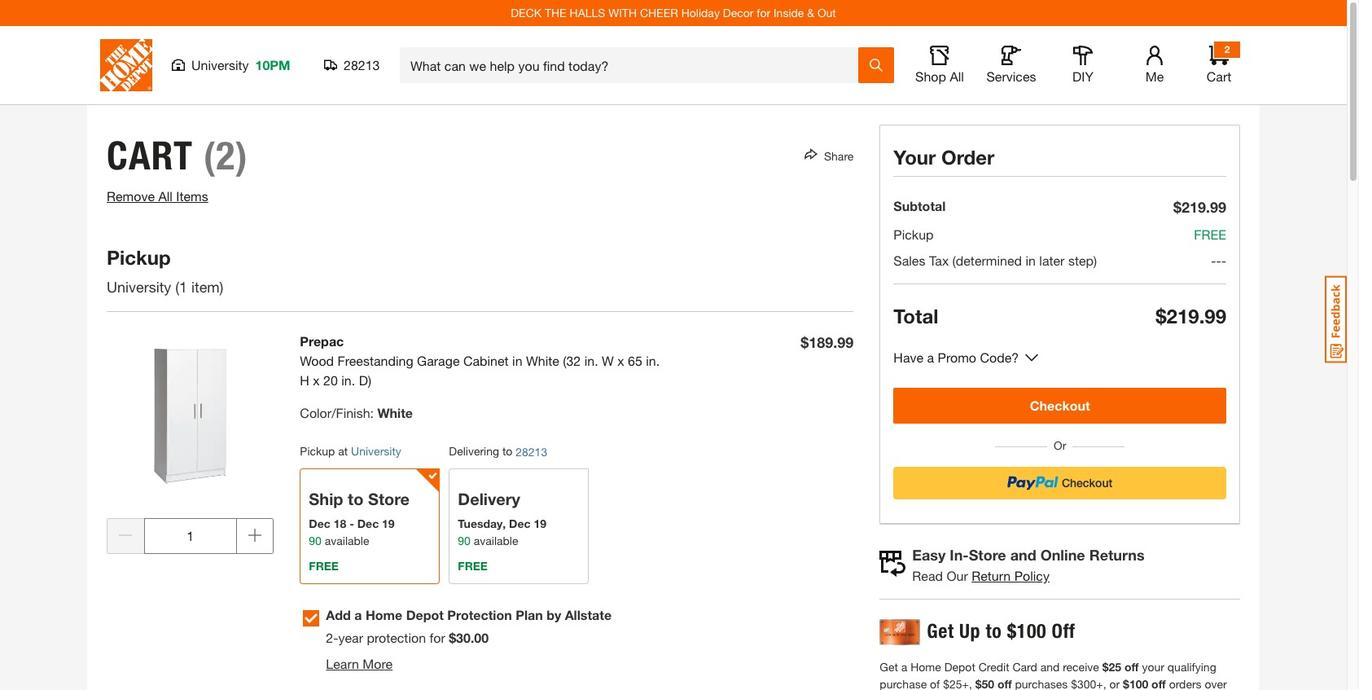 Task type: locate. For each thing, give the bounding box(es) containing it.
later
[[1040, 253, 1065, 268]]

receive
[[1063, 660, 1100, 674]]

your order
[[894, 146, 995, 169]]

a right the add at the bottom left
[[355, 607, 362, 622]]

90 inside ship to store dec 18 - dec 19 90 available
[[309, 534, 322, 547]]

tax
[[930, 253, 949, 268]]

1 vertical spatial store
[[969, 546, 1007, 564]]

0 horizontal spatial 28213
[[344, 57, 380, 73]]

1 vertical spatial home
[[911, 660, 942, 674]]

1 vertical spatial 28213
[[516, 445, 548, 459]]

remove all items
[[107, 188, 208, 204]]

promo
[[938, 350, 977, 365]]

all right shop
[[950, 68, 965, 84]]

0 horizontal spatial available
[[325, 534, 370, 547]]

university ( 1 item )
[[107, 278, 228, 296]]

2 vertical spatial pickup
[[300, 444, 335, 458]]

2 horizontal spatial a
[[928, 350, 935, 365]]

available down tuesday, at the bottom left
[[474, 534, 519, 547]]

university 10pm
[[191, 57, 290, 73]]

20
[[324, 372, 338, 388]]

1 horizontal spatial dec
[[357, 516, 379, 530]]

1 horizontal spatial home
[[911, 660, 942, 674]]

delivery tuesday, dec 19 90 available
[[458, 490, 547, 547]]

0 horizontal spatial get
[[880, 660, 899, 674]]

to inside ship to store dec 18 - dec 19 90 available
[[348, 490, 364, 508]]

total
[[894, 305, 939, 328]]

university right at
[[351, 444, 402, 458]]

cabinet
[[464, 353, 509, 368]]

home up protection
[[366, 607, 403, 622]]

to left 28213 link at left
[[503, 444, 513, 458]]

online
[[1041, 546, 1086, 564]]

1 horizontal spatial store
[[969, 546, 1007, 564]]

all
[[950, 68, 965, 84], [158, 188, 173, 204]]

for left $ at the left of the page
[[430, 630, 445, 645]]

None text field
[[144, 518, 237, 554]]

dec
[[309, 516, 331, 530], [357, 516, 379, 530]]

2 vertical spatial university
[[351, 444, 402, 458]]

and up "policy"
[[1011, 546, 1037, 564]]

for
[[757, 6, 771, 20], [430, 630, 445, 645]]

a for get
[[902, 660, 908, 674]]

d)
[[359, 372, 372, 388]]

0 horizontal spatial white
[[378, 405, 413, 420]]

have a promo code?
[[894, 350, 1019, 365]]

0 vertical spatial in
[[1026, 253, 1036, 268]]

university left 10pm
[[191, 57, 249, 73]]

0 vertical spatial store
[[368, 490, 410, 508]]

store up 19
[[368, 490, 410, 508]]

2 vertical spatial a
[[902, 660, 908, 674]]

1 vertical spatial get
[[880, 660, 899, 674]]

store up the "return"
[[969, 546, 1007, 564]]

1 horizontal spatial in.
[[585, 353, 599, 368]]

30.00
[[456, 630, 489, 645]]

0 vertical spatial a
[[928, 350, 935, 365]]

0 vertical spatial university
[[191, 57, 249, 73]]

0 horizontal spatial and
[[1011, 546, 1037, 564]]

1 vertical spatial white
[[378, 405, 413, 420]]

2-
[[326, 630, 339, 645]]

90 inside delivery tuesday, dec 19 90 available
[[458, 534, 471, 547]]

1 vertical spatial and
[[1041, 660, 1060, 674]]

0 horizontal spatial store
[[368, 490, 410, 508]]

1 vertical spatial in
[[513, 353, 523, 368]]

0 horizontal spatial in
[[513, 353, 523, 368]]

0 horizontal spatial home
[[366, 607, 403, 622]]

available
[[325, 534, 370, 547], [474, 534, 519, 547]]

1 horizontal spatial get
[[927, 619, 955, 643]]

the
[[545, 6, 567, 20]]

$219.99 for subtotal
[[1174, 198, 1227, 216]]

28213 link
[[516, 443, 548, 460]]

1 horizontal spatial all
[[950, 68, 965, 84]]

to inside delivering to 28213
[[503, 444, 513, 458]]

2
[[1225, 43, 1231, 55]]

items
[[176, 188, 208, 204]]

white right :
[[378, 405, 413, 420]]

x right h
[[313, 372, 320, 388]]

shop
[[916, 68, 947, 84]]

1 vertical spatial university
[[107, 278, 171, 296]]

0 horizontal spatial university
[[107, 278, 171, 296]]

1 horizontal spatial white
[[526, 353, 560, 368]]

returns
[[1090, 546, 1145, 564]]

get
[[927, 619, 955, 643], [880, 660, 899, 674]]

1 vertical spatial to
[[348, 490, 364, 508]]

2 horizontal spatial in.
[[646, 353, 660, 368]]

to right up
[[986, 619, 1002, 643]]

0 vertical spatial x
[[618, 353, 625, 368]]

(
[[175, 278, 179, 296]]

remove
[[107, 188, 155, 204]]

pickup up sales
[[894, 227, 934, 242]]

store inside ship to store dec 18 - dec 19 90 available
[[368, 490, 410, 508]]

0 horizontal spatial pickup
[[107, 246, 171, 269]]

wood
[[300, 353, 334, 368]]

$219.99
[[1174, 198, 1227, 216], [1156, 305, 1227, 328]]

$25
[[1103, 660, 1122, 674]]

tuesday,
[[458, 516, 506, 530]]

store
[[368, 490, 410, 508], [969, 546, 1007, 564]]

with
[[609, 6, 637, 20]]

$100
[[1008, 619, 1047, 643]]

1 horizontal spatial x
[[618, 353, 625, 368]]

0 horizontal spatial depot
[[406, 607, 444, 622]]

for left inside
[[757, 6, 771, 20]]

qualifying
[[1168, 660, 1217, 674]]

off
[[1125, 660, 1140, 674]]

1 horizontal spatial for
[[757, 6, 771, 20]]

1 vertical spatial for
[[430, 630, 445, 645]]

0 vertical spatial depot
[[406, 607, 444, 622]]

1 available from the left
[[325, 534, 370, 547]]

$219.99 for total
[[1156, 305, 1227, 328]]

&
[[808, 6, 815, 20]]

0 vertical spatial 28213
[[344, 57, 380, 73]]

0 vertical spatial for
[[757, 6, 771, 20]]

get left up
[[927, 619, 955, 643]]

return
[[972, 568, 1011, 583]]

90 down ship
[[309, 534, 322, 547]]

$189.99
[[801, 333, 854, 351]]

2 horizontal spatial to
[[986, 619, 1002, 643]]

2 available from the left
[[474, 534, 519, 547]]

available down 18
[[325, 534, 370, 547]]

0 horizontal spatial for
[[430, 630, 445, 645]]

free down 18
[[309, 559, 339, 573]]

all left items
[[158, 188, 173, 204]]

2 90 from the left
[[458, 534, 471, 547]]

0 vertical spatial $219.99
[[1174, 198, 1227, 216]]

easy
[[913, 546, 946, 564]]

---
[[1212, 253, 1227, 268]]

0 vertical spatial white
[[526, 353, 560, 368]]

home for get
[[911, 660, 942, 674]]

add
[[326, 607, 351, 622]]

product image
[[107, 332, 274, 499]]

free up ---
[[1195, 227, 1227, 242]]

dec left 18
[[309, 516, 331, 530]]

in. left d)
[[342, 372, 355, 388]]

0 horizontal spatial all
[[158, 188, 173, 204]]

shop all
[[916, 68, 965, 84]]

home inside "add a home depot protection plan by allstate 2-year protection for $ 30.00"
[[366, 607, 403, 622]]

a inside "add a home depot protection plan by allstate 2-year protection for $ 30.00"
[[355, 607, 362, 622]]

in
[[1026, 253, 1036, 268], [513, 353, 523, 368]]

0 horizontal spatial dec
[[309, 516, 331, 530]]

x
[[618, 353, 625, 368], [313, 372, 320, 388]]

to right ship
[[348, 490, 364, 508]]

0 vertical spatial to
[[503, 444, 513, 458]]

checkout button
[[894, 388, 1227, 424]]

increment image
[[249, 529, 262, 542]]

store for in-
[[969, 546, 1007, 564]]

pickup up university ( 1 item )
[[107, 246, 171, 269]]

1 horizontal spatial university
[[191, 57, 249, 73]]

delivery
[[458, 490, 521, 508]]

for inside "add a home depot protection plan by allstate 2-year protection for $ 30.00"
[[430, 630, 445, 645]]

prepac wood freestanding garage cabinet in white (32 in. w x 65 in. h x 20 in. d)
[[300, 333, 660, 388]]

pickup left at
[[300, 444, 335, 458]]

in left later
[[1026, 253, 1036, 268]]

deck the halls with cheer holiday decor for inside & out
[[511, 6, 837, 20]]

pickup
[[894, 227, 934, 242], [107, 246, 171, 269], [300, 444, 335, 458]]

1 horizontal spatial to
[[503, 444, 513, 458]]

sales tax (determined in later step)
[[894, 253, 1098, 268]]

0 horizontal spatial 90
[[309, 534, 322, 547]]

0 vertical spatial get
[[927, 619, 955, 643]]

a right the have
[[928, 350, 935, 365]]

)
[[220, 278, 224, 296]]

in.
[[585, 353, 599, 368], [646, 353, 660, 368], [342, 372, 355, 388]]

1 vertical spatial $219.99
[[1156, 305, 1227, 328]]

in right cabinet
[[513, 353, 523, 368]]

1
[[179, 278, 187, 296]]

credit
[[979, 660, 1010, 674]]

white
[[526, 353, 560, 368], [378, 405, 413, 420]]

1 horizontal spatial available
[[474, 534, 519, 547]]

1 vertical spatial a
[[355, 607, 362, 622]]

28213
[[344, 57, 380, 73], [516, 445, 548, 459]]

depot up protection
[[406, 607, 444, 622]]

in. right 65
[[646, 353, 660, 368]]

in. left w at bottom
[[585, 353, 599, 368]]

diy button
[[1058, 46, 1110, 85]]

0 vertical spatial and
[[1011, 546, 1037, 564]]

and right card on the right bottom of page
[[1041, 660, 1060, 674]]

dec left 19
[[357, 516, 379, 530]]

get up purchase
[[880, 660, 899, 674]]

white left (32
[[526, 353, 560, 368]]

1 horizontal spatial free
[[458, 559, 488, 573]]

1 horizontal spatial 28213
[[516, 445, 548, 459]]

0 horizontal spatial to
[[348, 490, 364, 508]]

depot up $25+,
[[945, 660, 976, 674]]

depot for protection
[[406, 607, 444, 622]]

1 horizontal spatial and
[[1041, 660, 1060, 674]]

1 vertical spatial x
[[313, 372, 320, 388]]

1 vertical spatial depot
[[945, 660, 976, 674]]

credit card icon image
[[880, 619, 921, 645]]

1 horizontal spatial a
[[902, 660, 908, 674]]

1 90 from the left
[[309, 534, 322, 547]]

free down tuesday, at the bottom left
[[458, 559, 488, 573]]

1 horizontal spatial depot
[[945, 660, 976, 674]]

a up purchase
[[902, 660, 908, 674]]

learn more button
[[326, 653, 393, 672]]

home up of
[[911, 660, 942, 674]]

2 horizontal spatial pickup
[[894, 227, 934, 242]]

$219.99 down ---
[[1156, 305, 1227, 328]]

2 horizontal spatial free
[[1195, 227, 1227, 242]]

28213 inside delivering to 28213
[[516, 445, 548, 459]]

depot
[[406, 607, 444, 622], [945, 660, 976, 674]]

ship to store dec 18 - dec 19 90 available
[[309, 490, 410, 547]]

x right w at bottom
[[618, 353, 625, 368]]

0 horizontal spatial free
[[309, 559, 339, 573]]

to for store
[[348, 490, 364, 508]]

me button
[[1129, 46, 1181, 85]]

65
[[628, 353, 643, 368]]

0 vertical spatial all
[[950, 68, 965, 84]]

$219.99 up ---
[[1174, 198, 1227, 216]]

cart
[[107, 132, 193, 179]]

2 vertical spatial to
[[986, 619, 1002, 643]]

card
[[1013, 660, 1038, 674]]

1 horizontal spatial pickup
[[300, 444, 335, 458]]

90 down tuesday, at the bottom left
[[458, 534, 471, 547]]

store inside easy in-store and online returns read our return policy
[[969, 546, 1007, 564]]

0 horizontal spatial a
[[355, 607, 362, 622]]

have a promo code? link
[[894, 348, 1019, 368]]

depot inside "add a home depot protection plan by allstate 2-year protection for $ 30.00"
[[406, 607, 444, 622]]

free for ship to store
[[309, 559, 339, 573]]

and
[[1011, 546, 1037, 564], [1041, 660, 1060, 674]]

holiday
[[682, 6, 720, 20]]

all inside button
[[950, 68, 965, 84]]

1 vertical spatial all
[[158, 188, 173, 204]]

0 vertical spatial home
[[366, 607, 403, 622]]

1 horizontal spatial 90
[[458, 534, 471, 547]]

university left the ( at the top left
[[107, 278, 171, 296]]

year
[[338, 630, 363, 645]]



Task type: describe. For each thing, give the bounding box(es) containing it.
return policy link
[[972, 568, 1050, 583]]

share
[[825, 149, 854, 163]]

item
[[191, 278, 220, 296]]

freestanding
[[338, 353, 414, 368]]

2 horizontal spatial university
[[351, 444, 402, 458]]

plan
[[516, 607, 543, 622]]

free for delivery
[[458, 559, 488, 573]]

add a home depot protection plan by allstate 2-year protection for $ 30.00
[[326, 607, 612, 645]]

and inside easy in-store and online returns read our return policy
[[1011, 546, 1037, 564]]

$25+,
[[944, 677, 973, 690]]

university button
[[351, 444, 402, 458]]

deck the halls with cheer holiday decor for inside & out link
[[511, 6, 837, 20]]

more
[[363, 656, 393, 671]]

checkout
[[1031, 398, 1091, 413]]

cart (2)
[[107, 132, 248, 179]]

(2)
[[204, 132, 248, 179]]

(32
[[563, 353, 581, 368]]

2 dec from the left
[[357, 516, 379, 530]]

out
[[818, 6, 837, 20]]

subtotal
[[894, 198, 946, 213]]

ship
[[309, 490, 343, 508]]

garage
[[417, 353, 460, 368]]

services
[[987, 68, 1037, 84]]

to for 28213
[[503, 444, 513, 458]]

get a home depot credit card and receive $25 off
[[880, 660, 1140, 674]]

off
[[1052, 619, 1076, 643]]

home for add
[[366, 607, 403, 622]]

allstate
[[565, 607, 612, 622]]

of
[[931, 677, 940, 690]]

available inside delivery tuesday, dec 19 90 available
[[474, 534, 519, 547]]

by
[[547, 607, 562, 622]]

all for shop
[[950, 68, 965, 84]]

1 dec from the left
[[309, 516, 331, 530]]

our
[[947, 568, 969, 583]]

19
[[382, 516, 395, 530]]

depot for credit
[[945, 660, 976, 674]]

in inside "prepac wood freestanding garage cabinet in white (32 in. w x 65 in. h x 20 in. d)"
[[513, 353, 523, 368]]

services button
[[986, 46, 1038, 85]]

available inside ship to store dec 18 - dec 19 90 available
[[325, 534, 370, 547]]

the home depot logo image
[[100, 39, 152, 91]]

all for remove
[[158, 188, 173, 204]]

halls
[[570, 6, 606, 20]]

What can we help you find today? search field
[[411, 48, 858, 82]]

purchase
[[880, 677, 927, 690]]

h
[[300, 372, 310, 388]]

deck
[[511, 6, 542, 20]]

cart 2
[[1207, 43, 1232, 84]]

get for get a home depot credit card and receive $25 off
[[880, 660, 899, 674]]

get for get up to $100 off
[[927, 619, 955, 643]]

a for add
[[355, 607, 362, 622]]

$
[[449, 630, 456, 645]]

1 horizontal spatial in
[[1026, 253, 1036, 268]]

policy
[[1015, 568, 1050, 583]]

decor
[[723, 6, 754, 20]]

protection
[[448, 607, 512, 622]]

white inside "prepac wood freestanding garage cabinet in white (32 in. w x 65 in. h x 20 in. d)"
[[526, 353, 560, 368]]

dec 19
[[509, 516, 547, 530]]

delivering
[[449, 444, 499, 458]]

:
[[370, 405, 374, 420]]

remove all items link
[[107, 188, 208, 204]]

0 horizontal spatial x
[[313, 372, 320, 388]]

university for university 10pm
[[191, 57, 249, 73]]

28213 button
[[324, 57, 381, 73]]

feedback link image
[[1326, 275, 1348, 363]]

28213 inside button
[[344, 57, 380, 73]]

university for university ( 1 item )
[[107, 278, 171, 296]]

sales
[[894, 253, 926, 268]]

delivering to 28213
[[449, 444, 548, 459]]

read
[[913, 568, 943, 583]]

share link
[[818, 149, 854, 163]]

decrement image
[[119, 529, 132, 542]]

store for to
[[368, 490, 410, 508]]

(determined
[[953, 253, 1023, 268]]

shop all button
[[914, 46, 966, 85]]

order
[[942, 146, 995, 169]]

code?
[[981, 350, 1019, 365]]

- inside ship to store dec 18 - dec 19 90 available
[[350, 516, 354, 530]]

0 vertical spatial pickup
[[894, 227, 934, 242]]

your
[[894, 146, 936, 169]]

18
[[334, 516, 346, 530]]

or
[[1048, 438, 1073, 452]]

w
[[602, 353, 614, 368]]

1 vertical spatial pickup
[[107, 246, 171, 269]]

cheer
[[640, 6, 679, 20]]

inside
[[774, 6, 804, 20]]

cart
[[1207, 68, 1232, 84]]

your qualifying purchase of $25+,
[[880, 660, 1217, 690]]

step)
[[1069, 253, 1098, 268]]

pickup at university
[[300, 444, 402, 458]]

me
[[1146, 68, 1165, 84]]

color/finish : white
[[300, 405, 413, 420]]

0 horizontal spatial in.
[[342, 372, 355, 388]]

a for have
[[928, 350, 935, 365]]

at
[[338, 444, 348, 458]]

up
[[960, 619, 981, 643]]



Task type: vqa. For each thing, say whether or not it's contained in the screenshot.
Compare corresponding to 2 in stock
no



